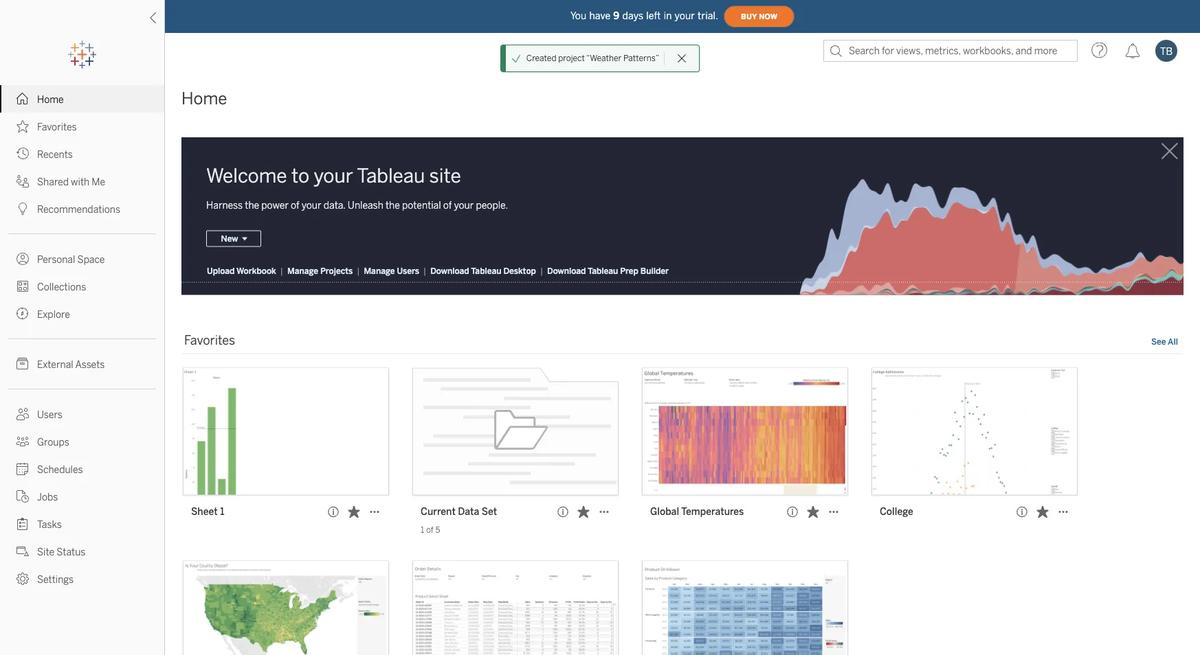 Task type: vqa. For each thing, say whether or not it's contained in the screenshot.
the to the right
yes



Task type: locate. For each thing, give the bounding box(es) containing it.
upload
[[207, 266, 235, 276]]

2 | from the left
[[357, 266, 360, 276]]

1
[[220, 507, 224, 518], [421, 525, 424, 535]]

download tableau desktop link
[[430, 265, 537, 277]]

personal
[[37, 254, 75, 265]]

harness
[[206, 200, 243, 211]]

by text only_f5he34f image for jobs
[[17, 491, 29, 503]]

by text only_f5he34f image inside schedules 'link'
[[17, 463, 29, 476]]

recommendations
[[37, 204, 120, 215]]

by text only_f5he34f image left groups
[[17, 436, 29, 448]]

by text only_f5he34f image
[[17, 148, 29, 160], [17, 175, 29, 188], [17, 203, 29, 215], [17, 281, 29, 293], [17, 358, 29, 371], [17, 436, 29, 448], [17, 463, 29, 476], [17, 518, 29, 531], [17, 573, 29, 586]]

2 by text only_f5he34f image from the top
[[17, 120, 29, 133]]

download right manage users link
[[431, 266, 469, 276]]

1 vertical spatial favorites
[[184, 333, 235, 348]]

upload workbook | manage projects | manage users | download tableau desktop | download tableau prep builder
[[207, 266, 669, 276]]

5
[[435, 525, 440, 535]]

your left data.
[[302, 200, 321, 211]]

personal space link
[[0, 245, 164, 273]]

1 horizontal spatial of
[[426, 525, 434, 535]]

shared with me
[[37, 176, 105, 188]]

all
[[1168, 337, 1179, 347]]

|
[[280, 266, 283, 276], [357, 266, 360, 276], [424, 266, 426, 276], [540, 266, 543, 276]]

by text only_f5he34f image up groups link at the left of page
[[17, 408, 29, 421]]

1 vertical spatial users
[[37, 409, 62, 421]]

current data set
[[421, 507, 497, 518]]

7 by text only_f5he34f image from the top
[[17, 546, 29, 558]]

the
[[245, 200, 259, 211], [386, 200, 400, 211]]

by text only_f5he34f image left settings
[[17, 573, 29, 586]]

by text only_f5he34f image left schedules
[[17, 463, 29, 476]]

favorites link
[[0, 113, 164, 140]]

external
[[37, 359, 73, 371]]

prep
[[620, 266, 639, 276]]

by text only_f5he34f image up recents link
[[17, 120, 29, 133]]

settings link
[[0, 566, 164, 593]]

2 the from the left
[[386, 200, 400, 211]]

by text only_f5he34f image up favorites link at top
[[17, 93, 29, 105]]

tableau left prep
[[588, 266, 618, 276]]

1 horizontal spatial download
[[547, 266, 586, 276]]

0 horizontal spatial manage
[[287, 266, 318, 276]]

8 by text only_f5he34f image from the top
[[17, 518, 29, 531]]

1 horizontal spatial tableau
[[471, 266, 502, 276]]

harness the power of your data. unleash the potential of your people.
[[206, 200, 508, 211]]

by text only_f5he34f image inside external assets link
[[17, 358, 29, 371]]

1 by text only_f5he34f image from the top
[[17, 93, 29, 105]]

by text only_f5he34f image for users
[[17, 408, 29, 421]]

1 manage from the left
[[287, 266, 318, 276]]

potential
[[402, 200, 441, 211]]

0 vertical spatial users
[[397, 266, 419, 276]]

0 horizontal spatial the
[[245, 200, 259, 211]]

0 horizontal spatial favorites
[[37, 121, 77, 133]]

| right projects
[[357, 266, 360, 276]]

| right manage users link
[[424, 266, 426, 276]]

by text only_f5he34f image left personal
[[17, 253, 29, 265]]

of right "power"
[[291, 200, 300, 211]]

0 horizontal spatial download
[[431, 266, 469, 276]]

groups
[[37, 437, 69, 448]]

by text only_f5he34f image inside explore link
[[17, 308, 29, 320]]

collections
[[37, 282, 86, 293]]

download right desktop
[[547, 266, 586, 276]]

college
[[880, 507, 914, 518]]

by text only_f5he34f image for collections
[[17, 281, 29, 293]]

by text only_f5he34f image left recommendations
[[17, 203, 29, 215]]

by text only_f5he34f image inside 'settings' link
[[17, 573, 29, 586]]

by text only_f5he34f image inside tasks link
[[17, 518, 29, 531]]

5 by text only_f5he34f image from the top
[[17, 358, 29, 371]]

builder
[[641, 266, 669, 276]]

shared with me link
[[0, 168, 164, 195]]

by text only_f5he34f image for favorites
[[17, 120, 29, 133]]

7 by text only_f5he34f image from the top
[[17, 463, 29, 476]]

users up groups
[[37, 409, 62, 421]]

1 horizontal spatial the
[[386, 200, 400, 211]]

external assets link
[[0, 351, 164, 378]]

to
[[291, 164, 309, 187]]

by text only_f5he34f image inside favorites link
[[17, 120, 29, 133]]

created
[[527, 53, 557, 63]]

1 right sheet
[[220, 507, 224, 518]]

your up data.
[[314, 164, 353, 187]]

tableau left desktop
[[471, 266, 502, 276]]

1 download from the left
[[431, 266, 469, 276]]

by text only_f5he34f image inside home link
[[17, 93, 29, 105]]

manage right projects
[[364, 266, 395, 276]]

power
[[261, 200, 289, 211]]

by text only_f5he34f image inside the site status link
[[17, 546, 29, 558]]

me
[[92, 176, 105, 188]]

| right desktop
[[540, 266, 543, 276]]

the right unleash
[[386, 200, 400, 211]]

buy now
[[741, 12, 778, 21]]

by text only_f5he34f image inside shared with me link
[[17, 175, 29, 188]]

1 horizontal spatial favorites
[[184, 333, 235, 348]]

by text only_f5he34f image inside personal space link
[[17, 253, 29, 265]]

schedules link
[[0, 456, 164, 483]]

new
[[221, 234, 238, 244]]

1 horizontal spatial 1
[[421, 525, 424, 535]]

the left "power"
[[245, 200, 259, 211]]

5 by text only_f5he34f image from the top
[[17, 408, 29, 421]]

home
[[182, 89, 227, 109], [37, 94, 64, 105]]

manage
[[287, 266, 318, 276], [364, 266, 395, 276]]

1 horizontal spatial users
[[397, 266, 419, 276]]

by text only_f5he34f image for shared with me
[[17, 175, 29, 188]]

buy
[[741, 12, 757, 21]]

"weather
[[586, 53, 622, 63]]

2 horizontal spatial tableau
[[588, 266, 618, 276]]

tableau
[[357, 164, 425, 187], [471, 266, 502, 276], [588, 266, 618, 276]]

3 | from the left
[[424, 266, 426, 276]]

by text only_f5he34f image left "site" at bottom
[[17, 546, 29, 558]]

see
[[1152, 337, 1166, 347]]

by text only_f5he34f image inside collections link
[[17, 281, 29, 293]]

of
[[291, 200, 300, 211], [443, 200, 452, 211], [426, 525, 434, 535]]

by text only_f5he34f image for tasks
[[17, 518, 29, 531]]

0 horizontal spatial home
[[37, 94, 64, 105]]

users
[[397, 266, 419, 276], [37, 409, 62, 421]]

1 horizontal spatial home
[[182, 89, 227, 109]]

1 left '5'
[[421, 525, 424, 535]]

1 horizontal spatial manage
[[364, 266, 395, 276]]

users down potential
[[397, 266, 419, 276]]

by text only_f5he34f image for settings
[[17, 573, 29, 586]]

3 by text only_f5he34f image from the top
[[17, 253, 29, 265]]

by text only_f5he34f image left jobs
[[17, 491, 29, 503]]

9
[[614, 10, 620, 21]]

by text only_f5he34f image for explore
[[17, 308, 29, 320]]

1 the from the left
[[245, 200, 259, 211]]

site status
[[37, 547, 86, 558]]

download
[[431, 266, 469, 276], [547, 266, 586, 276]]

by text only_f5he34f image left shared
[[17, 175, 29, 188]]

by text only_f5he34f image inside "recommendations" link
[[17, 203, 29, 215]]

by text only_f5he34f image for external assets
[[17, 358, 29, 371]]

| right workbook
[[280, 266, 283, 276]]

site
[[37, 547, 54, 558]]

of left '5'
[[426, 525, 434, 535]]

by text only_f5he34f image inside users link
[[17, 408, 29, 421]]

0 horizontal spatial 1
[[220, 507, 224, 518]]

desktop
[[504, 266, 536, 276]]

1 | from the left
[[280, 266, 283, 276]]

manage left projects
[[287, 266, 318, 276]]

by text only_f5he34f image inside jobs link
[[17, 491, 29, 503]]

4 by text only_f5he34f image from the top
[[17, 281, 29, 293]]

main navigation. press the up and down arrow keys to access links. element
[[0, 85, 164, 593]]

patterns"
[[624, 53, 660, 63]]

3 by text only_f5he34f image from the top
[[17, 203, 29, 215]]

by text only_f5he34f image for recommendations
[[17, 203, 29, 215]]

0 horizontal spatial of
[[291, 200, 300, 211]]

home link
[[0, 85, 164, 113]]

favorites inside main navigation. press the up and down arrow keys to access links. element
[[37, 121, 77, 133]]

6 by text only_f5he34f image from the top
[[17, 491, 29, 503]]

collections link
[[0, 273, 164, 300]]

by text only_f5he34f image left collections
[[17, 281, 29, 293]]

by text only_f5he34f image left external
[[17, 358, 29, 371]]

current
[[421, 507, 456, 518]]

site status link
[[0, 538, 164, 566]]

favorites
[[37, 121, 77, 133], [184, 333, 235, 348]]

by text only_f5he34f image left the recents
[[17, 148, 29, 160]]

sheet
[[191, 507, 218, 518]]

4 by text only_f5he34f image from the top
[[17, 308, 29, 320]]

2 by text only_f5he34f image from the top
[[17, 175, 29, 188]]

9 by text only_f5he34f image from the top
[[17, 573, 29, 586]]

0 vertical spatial favorites
[[37, 121, 77, 133]]

recents
[[37, 149, 73, 160]]

by text only_f5he34f image inside groups link
[[17, 436, 29, 448]]

1 by text only_f5he34f image from the top
[[17, 148, 29, 160]]

tableau up unleash
[[357, 164, 425, 187]]

by text only_f5he34f image
[[17, 93, 29, 105], [17, 120, 29, 133], [17, 253, 29, 265], [17, 308, 29, 320], [17, 408, 29, 421], [17, 491, 29, 503], [17, 546, 29, 558]]

by text only_f5he34f image inside recents link
[[17, 148, 29, 160]]

download tableau prep builder link
[[547, 265, 670, 277]]

by text only_f5he34f image left explore
[[17, 308, 29, 320]]

days
[[623, 10, 644, 21]]

groups link
[[0, 428, 164, 456]]

0 horizontal spatial users
[[37, 409, 62, 421]]

settings
[[37, 574, 74, 586]]

of right potential
[[443, 200, 452, 211]]

6 by text only_f5he34f image from the top
[[17, 436, 29, 448]]

by text only_f5he34f image left tasks
[[17, 518, 29, 531]]



Task type: describe. For each thing, give the bounding box(es) containing it.
upload workbook button
[[206, 265, 277, 277]]

left
[[647, 10, 661, 21]]

navigation panel element
[[0, 41, 164, 593]]

welcome
[[206, 164, 287, 187]]

buy now button
[[724, 6, 795, 28]]

users link
[[0, 401, 164, 428]]

assets
[[75, 359, 105, 371]]

recommendations link
[[0, 195, 164, 223]]

2 horizontal spatial of
[[443, 200, 452, 211]]

explore link
[[0, 300, 164, 328]]

2 download from the left
[[547, 266, 586, 276]]

tasks link
[[0, 511, 164, 538]]

you have 9 days left in your trial.
[[571, 10, 719, 21]]

by text only_f5he34f image for recents
[[17, 148, 29, 160]]

created project "weather patterns"
[[527, 53, 660, 63]]

by text only_f5he34f image for schedules
[[17, 463, 29, 476]]

have
[[590, 10, 611, 21]]

new button
[[206, 231, 261, 247]]

by text only_f5he34f image for home
[[17, 93, 29, 105]]

site
[[429, 164, 461, 187]]

temperatures
[[681, 507, 744, 518]]

home inside main navigation. press the up and down arrow keys to access links. element
[[37, 94, 64, 105]]

tasks
[[37, 519, 62, 531]]

trial.
[[698, 10, 719, 21]]

see all link
[[1152, 336, 1179, 350]]

0 horizontal spatial tableau
[[357, 164, 425, 187]]

space
[[77, 254, 105, 265]]

in
[[664, 10, 672, 21]]

explore
[[37, 309, 70, 320]]

you
[[571, 10, 587, 21]]

users inside main navigation. press the up and down arrow keys to access links. element
[[37, 409, 62, 421]]

recents link
[[0, 140, 164, 168]]

unleash
[[348, 200, 384, 211]]

sheet 1
[[191, 507, 224, 518]]

1 vertical spatial 1
[[421, 525, 424, 535]]

created project "weather patterns" alert
[[527, 52, 660, 65]]

0 vertical spatial 1
[[220, 507, 224, 518]]

by text only_f5he34f image for site status
[[17, 546, 29, 558]]

1 of 5
[[421, 525, 440, 535]]

manage users link
[[363, 265, 420, 277]]

your right "in"
[[675, 10, 695, 21]]

by text only_f5he34f image for groups
[[17, 436, 29, 448]]

people.
[[476, 200, 508, 211]]

welcome to your tableau site
[[206, 164, 461, 187]]

by text only_f5he34f image for personal space
[[17, 253, 29, 265]]

status
[[57, 547, 86, 558]]

see all
[[1152, 337, 1179, 347]]

workbook
[[237, 266, 276, 276]]

project
[[558, 53, 585, 63]]

jobs link
[[0, 483, 164, 511]]

2 manage from the left
[[364, 266, 395, 276]]

projects
[[320, 266, 353, 276]]

jobs
[[37, 492, 58, 503]]

external assets
[[37, 359, 105, 371]]

global
[[650, 507, 679, 518]]

shared
[[37, 176, 69, 188]]

4 | from the left
[[540, 266, 543, 276]]

data.
[[324, 200, 346, 211]]

global temperatures
[[650, 507, 744, 518]]

manage projects link
[[287, 265, 354, 277]]

data
[[458, 507, 479, 518]]

with
[[71, 176, 90, 188]]

schedules
[[37, 464, 83, 476]]

success image
[[511, 54, 521, 63]]

personal space
[[37, 254, 105, 265]]

current data set image
[[413, 368, 619, 496]]

now
[[759, 12, 778, 21]]

set
[[482, 507, 497, 518]]

Search for views, metrics, workbooks, and more text field
[[824, 40, 1078, 62]]

your left people.
[[454, 200, 474, 211]]



